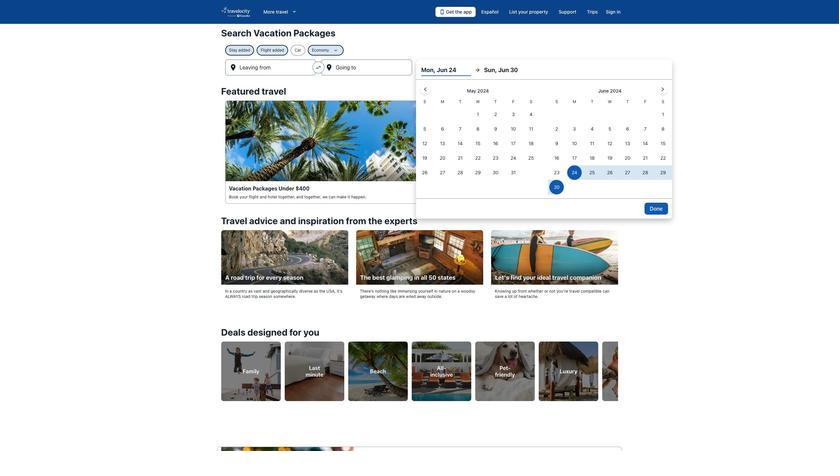 Task type: locate. For each thing, give the bounding box(es) containing it.
previous month image
[[421, 85, 429, 93]]

main content
[[0, 24, 840, 451]]

next image
[[614, 366, 622, 373]]

travel advice and inspiration from the experts region
[[217, 212, 622, 311]]

featured travel region
[[217, 82, 622, 212]]



Task type: describe. For each thing, give the bounding box(es) containing it.
travelocity logo image
[[221, 7, 250, 17]]

download the app button image
[[440, 9, 445, 15]]

next month image
[[659, 85, 667, 93]]

swap origin and destination values image
[[316, 65, 322, 70]]

previous image
[[217, 366, 225, 373]]



